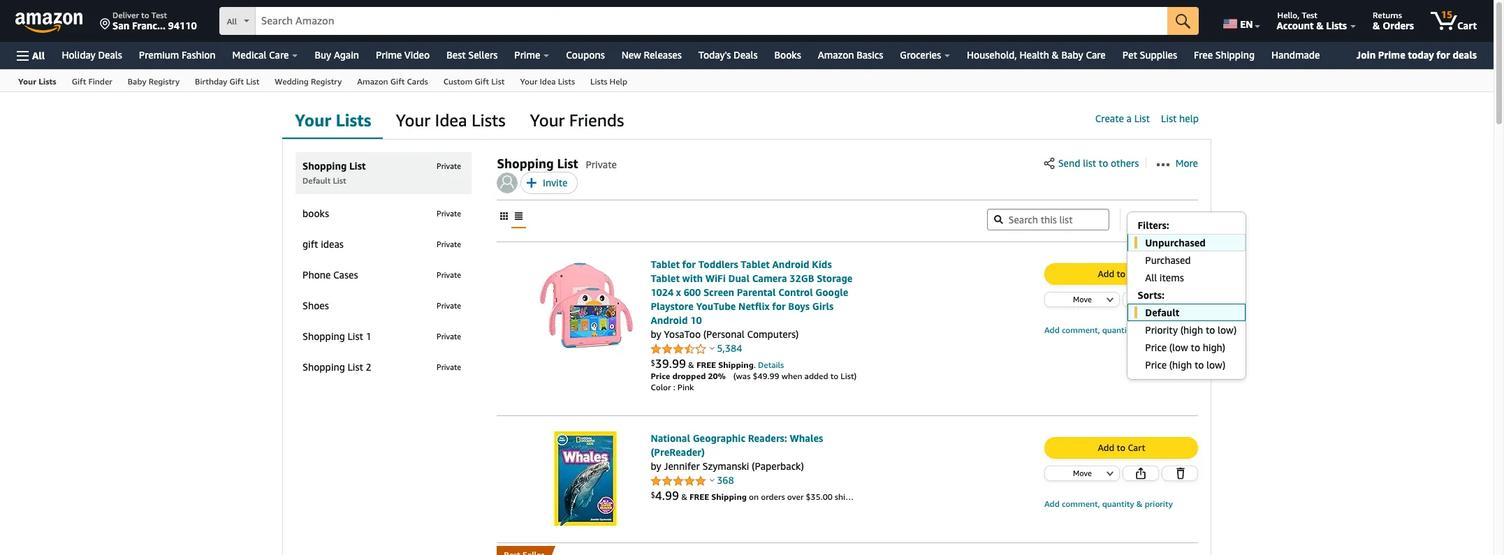 Task type: locate. For each thing, give the bounding box(es) containing it.
:
[[674, 382, 676, 393]]

0 vertical spatial amazon
[[818, 49, 855, 61]]

add comment, quantity & priority link for 4
[[1045, 499, 1174, 510]]

1 move submit from the top
[[1046, 293, 1120, 307]]

$ down '(prereader)'
[[651, 491, 656, 500]]

by right shipped
[[867, 492, 877, 503]]

1 care from the left
[[269, 49, 289, 61]]

price
[[1146, 341, 1167, 353], [1146, 359, 1167, 371], [651, 371, 671, 382]]

your lists down all button on the top of page
[[18, 76, 56, 87]]

1 horizontal spatial android
[[773, 259, 810, 271]]

1 vertical spatial cart
[[1129, 268, 1146, 280]]

free inside $ 39 . 99 & free shipping . details price dropped 20% (was $49.99 when added to list) color                                                : pink
[[697, 360, 717, 370]]

deliver
[[113, 10, 139, 20]]

your lists link down wedding registry
[[282, 101, 383, 141]]

0 vertical spatial move
[[1074, 295, 1092, 304]]

deals for today's deals
[[734, 49, 758, 61]]

1 move from the top
[[1074, 295, 1092, 304]]

lists left help
[[591, 76, 608, 87]]

for up with
[[683, 259, 696, 271]]

your down cards
[[396, 110, 431, 130]]

share submit for 4
[[1124, 467, 1159, 481]]

amazon for amazon gift cards
[[357, 76, 388, 87]]

all up sorts:
[[1146, 272, 1158, 283]]

szymanski
[[703, 461, 750, 473]]

tablet for toddlers tablet android kids tablet with wifi dual camera 32gb storage 1024 x 600 screen parental control google playstore youtube netflix for boys girls android 10 by yosatoo (personal computers)
[[651, 259, 853, 340]]

. for 39
[[670, 357, 672, 371]]

shopping
[[497, 156, 554, 171], [303, 160, 347, 172], [303, 331, 345, 343], [303, 361, 345, 373]]

amazon
[[818, 49, 855, 61], [357, 76, 388, 87]]

idea inside navigation navigation
[[540, 76, 556, 87]]

3 gift from the left
[[391, 76, 405, 87]]

add to cart link
[[1046, 264, 1198, 285], [1046, 438, 1198, 459]]

prime right join in the top right of the page
[[1379, 49, 1406, 61]]

$ inside $ 4 . 99 & free shipping on orders over $35.00  shipped by amazon.
[[651, 491, 656, 500]]

1 priority from the top
[[1146, 325, 1174, 336]]

android up 32gb
[[773, 259, 810, 271]]

. down jennifer
[[663, 489, 665, 503]]

amazon image
[[15, 13, 83, 34]]

your down 'prime' link
[[520, 76, 538, 87]]

more
[[1176, 157, 1199, 169]]

gift inside "link"
[[475, 76, 489, 87]]

amazon inside 'link'
[[818, 49, 855, 61]]

toddlers
[[699, 259, 739, 271]]

1 horizontal spatial your lists
[[295, 110, 371, 130]]

1 horizontal spatial your idea lists
[[520, 76, 575, 87]]

idea down 'prime' link
[[540, 76, 556, 87]]

birthday
[[195, 76, 227, 87]]

2 horizontal spatial for
[[1437, 49, 1451, 61]]

handmade link
[[1264, 45, 1329, 65]]

1 horizontal spatial all
[[227, 16, 237, 27]]

0 horizontal spatial your lists link
[[10, 70, 64, 92]]

1 horizontal spatial registry
[[311, 76, 342, 87]]

1 horizontal spatial baby
[[1062, 49, 1084, 61]]

0 vertical spatial share submit
[[1124, 293, 1159, 307]]

care left pet
[[1087, 49, 1106, 61]]

2 comment, from the top
[[1062, 499, 1101, 510]]

Move submit
[[1046, 293, 1120, 307], [1046, 467, 1120, 481]]

your lists link down all button on the top of page
[[10, 70, 64, 92]]

0 vertical spatial your lists
[[18, 76, 56, 87]]

navigation navigation
[[0, 0, 1495, 92]]

& inside $ 4 . 99 & free shipping on orders over $35.00  shipped by amazon.
[[682, 492, 688, 503]]

premium fashion
[[139, 49, 216, 61]]

comment,
[[1062, 325, 1101, 336], [1062, 499, 1101, 510]]

1 test from the left
[[152, 10, 167, 20]]

custom gift list link
[[436, 70, 513, 92]]

for left deals
[[1437, 49, 1451, 61]]

your down all button on the top of page
[[18, 76, 36, 87]]

phone cases
[[303, 269, 358, 281]]

your idea lists inside navigation navigation
[[520, 76, 575, 87]]

0 vertical spatial android
[[773, 259, 810, 271]]

Share submit
[[1124, 293, 1159, 307], [1124, 467, 1159, 481]]

prime right "sellers"
[[515, 49, 541, 61]]

0 vertical spatial by
[[651, 329, 662, 340]]

2 care from the left
[[1087, 49, 1106, 61]]

0 vertical spatial baby
[[1062, 49, 1084, 61]]

add comment, quantity & priority for 4
[[1045, 499, 1174, 510]]

baby right health
[[1062, 49, 1084, 61]]

1 vertical spatial for
[[683, 259, 696, 271]]

free up 20%
[[697, 360, 717, 370]]

android down 'playstore'
[[651, 315, 688, 326]]

deals right today's
[[734, 49, 758, 61]]

filter & sort link
[[1129, 212, 1194, 226]]

screen
[[704, 287, 735, 298]]

1 vertical spatial price
[[1146, 359, 1167, 371]]

comment, for 4
[[1062, 499, 1101, 510]]

quantity
[[1103, 325, 1135, 336], [1103, 499, 1135, 510]]

0 vertical spatial quantity
[[1103, 325, 1135, 336]]

0 horizontal spatial default
[[303, 175, 331, 186]]

1 vertical spatial all
[[32, 49, 45, 61]]

shipping for 39
[[719, 360, 754, 370]]

add
[[1099, 268, 1115, 280], [1045, 325, 1060, 336], [1099, 442, 1115, 454], [1045, 499, 1060, 510]]

1 vertical spatial move submit
[[1046, 467, 1120, 481]]

comment, for 39
[[1062, 325, 1101, 336]]

2 move from the top
[[1074, 469, 1092, 478]]

gift left cards
[[391, 76, 405, 87]]

jennifer
[[664, 461, 700, 473]]

(high
[[1181, 324, 1204, 336], [1170, 359, 1193, 371]]

your idea lists link down custom
[[383, 101, 518, 141]]

move submit for 4
[[1046, 467, 1120, 481]]

0 horizontal spatial baby
[[128, 76, 146, 87]]

deals up finder
[[98, 49, 122, 61]]

1 vertical spatial comment,
[[1062, 499, 1101, 510]]

add for add to cart link related to 39
[[1099, 268, 1115, 280]]

15
[[1442, 8, 1453, 20]]

amazon down again
[[357, 76, 388, 87]]

1 vertical spatial quantity
[[1103, 499, 1135, 510]]

2 vertical spatial shipping
[[712, 492, 747, 503]]

switch to list view image
[[515, 213, 523, 220]]

others
[[1111, 157, 1140, 169]]

books
[[775, 49, 802, 61]]

your lists link for baby registry link
[[10, 70, 64, 92]]

move for 39
[[1074, 295, 1092, 304]]

1 horizontal spatial test
[[1303, 10, 1318, 20]]

default option
[[1128, 304, 1247, 321]]

by left yosatoo
[[651, 329, 662, 340]]

2 vertical spatial by
[[867, 492, 877, 503]]

fashion
[[182, 49, 216, 61]]

shopping up 0 image
[[497, 156, 554, 171]]

1 add to cart from the top
[[1099, 268, 1146, 280]]

2 vertical spatial price
[[651, 371, 671, 382]]

1 horizontal spatial default
[[1146, 307, 1180, 318]]

switch to grid view image
[[501, 213, 508, 220]]

free down jennifer
[[690, 492, 710, 503]]

(high down default link
[[1181, 324, 1204, 336]]

0 vertical spatial price
[[1146, 341, 1167, 353]]

1 vertical spatial android
[[651, 315, 688, 326]]

2 quantity from the top
[[1103, 499, 1135, 510]]

by inside tablet for toddlers tablet android kids tablet with wifi dual camera 32gb storage 1024 x 600 screen parental control google playstore youtube netflix for boys girls android 10 by yosatoo (personal computers)
[[651, 329, 662, 340]]

lists down all button on the top of page
[[39, 76, 56, 87]]

1 vertical spatial add comment, quantity & priority link
[[1045, 499, 1174, 510]]

all inside all button
[[32, 49, 45, 61]]

$ inside $ 39 . 99 & free shipping . details price dropped 20% (was $49.99 when added to list) color                                                : pink
[[651, 358, 656, 367]]

$ for 39
[[651, 358, 656, 367]]

list box
[[1128, 216, 1247, 374]]

(high down the (low
[[1170, 359, 1193, 371]]

4 gift from the left
[[475, 76, 489, 87]]

1 vertical spatial your lists link
[[282, 101, 383, 141]]

1 quantity from the top
[[1103, 325, 1135, 336]]

0 vertical spatial add to cart link
[[1046, 264, 1198, 285]]

2 $ from the top
[[651, 491, 656, 500]]

lists right the hello, test
[[1327, 20, 1348, 31]]

2 vertical spatial all
[[1146, 272, 1158, 283]]

deals for holiday deals
[[98, 49, 122, 61]]

gift
[[72, 76, 86, 87], [230, 76, 244, 87], [391, 76, 405, 87], [475, 76, 489, 87]]

1 $ from the top
[[651, 358, 656, 367]]

by inside $ 4 . 99 & free shipping on orders over $35.00  shipped by amazon.
[[867, 492, 877, 503]]

0 vertical spatial 99
[[672, 357, 686, 371]]

0 vertical spatial add to cart
[[1099, 268, 1146, 280]]

2 vertical spatial cart
[[1129, 442, 1146, 454]]

your lists inside navigation navigation
[[18, 76, 56, 87]]

1 vertical spatial idea
[[435, 110, 467, 130]]

1 horizontal spatial deals
[[734, 49, 758, 61]]

items
[[1160, 272, 1185, 283]]

idea down custom
[[435, 110, 467, 130]]

(low
[[1170, 341, 1189, 353]]

gift right custom
[[475, 76, 489, 87]]

0 horizontal spatial deals
[[98, 49, 122, 61]]

national geographic readers: whales (prereader) image
[[539, 432, 634, 526]]

0 vertical spatial for
[[1437, 49, 1451, 61]]

$ up color
[[651, 358, 656, 367]]

default up "books"
[[303, 175, 331, 186]]

your lists link
[[10, 70, 64, 92], [282, 101, 383, 141]]

0 vertical spatial your idea lists
[[520, 76, 575, 87]]

1 deals from the left
[[98, 49, 122, 61]]

shopping inside the shopping list default list
[[303, 160, 347, 172]]

2 vertical spatial for
[[773, 301, 786, 312]]

0 horizontal spatial all
[[32, 49, 45, 61]]

shipping for 4
[[712, 492, 747, 503]]

1 share submit from the top
[[1124, 293, 1159, 307]]

shopping list 1
[[303, 331, 372, 343]]

cases
[[333, 269, 358, 281]]

0 vertical spatial move submit
[[1046, 293, 1120, 307]]

1 add comment, quantity & priority from the top
[[1045, 325, 1174, 336]]

registry inside baby registry link
[[149, 76, 180, 87]]

600
[[684, 287, 701, 298]]

2 priority from the top
[[1146, 499, 1174, 510]]

gift right the birthday
[[230, 76, 244, 87]]

today
[[1409, 49, 1435, 61]]

99 right 4
[[665, 489, 679, 503]]

handmade
[[1272, 49, 1321, 61]]

cart for 4
[[1129, 442, 1146, 454]]

1 vertical spatial by
[[651, 461, 662, 473]]

amazon left basics
[[818, 49, 855, 61]]

1 vertical spatial add comment, quantity & priority
[[1045, 499, 1174, 510]]

new releases
[[622, 49, 682, 61]]

. up the $49.99
[[754, 360, 756, 370]]

care up wedding
[[269, 49, 289, 61]]

tab list
[[282, 101, 1212, 141]]

. left dropped
[[670, 357, 672, 371]]

2 move submit from the top
[[1046, 467, 1120, 481]]

prime up amazon gift cards link
[[376, 49, 402, 61]]

ideas
[[321, 238, 344, 250]]

list inside "link"
[[492, 76, 505, 87]]

shipping down 368 link
[[712, 492, 747, 503]]

0 horizontal spatial your lists
[[18, 76, 56, 87]]

unpurchased option
[[1128, 234, 1247, 251]]

add to cart link for 39
[[1046, 264, 1198, 285]]

1 vertical spatial (high
[[1170, 359, 1193, 371]]

None submit
[[1168, 7, 1200, 35], [1163, 467, 1198, 481], [1168, 7, 1200, 35], [1163, 467, 1198, 481]]

gift
[[303, 238, 318, 250]]

2 gift from the left
[[230, 76, 244, 87]]

1 registry from the left
[[149, 76, 180, 87]]

99 inside $ 39 . 99 & free shipping . details price dropped 20% (was $49.99 when added to list) color                                                : pink
[[672, 357, 686, 371]]

lists down amazon gift cards
[[336, 110, 371, 130]]

2 add comment, quantity & priority link from the top
[[1045, 499, 1174, 510]]

your lists
[[18, 76, 56, 87], [295, 110, 371, 130]]

0 horizontal spatial registry
[[149, 76, 180, 87]]

move for 4
[[1074, 469, 1092, 478]]

$ for 4
[[651, 491, 656, 500]]

1 vertical spatial 99
[[665, 489, 679, 503]]

4
[[656, 489, 663, 503]]

custom gift list
[[444, 76, 505, 87]]

shipping inside $ 39 . 99 & free shipping . details price dropped 20% (was $49.99 when added to list) color                                                : pink
[[719, 360, 754, 370]]

wedding
[[275, 76, 309, 87]]

1 vertical spatial share submit
[[1124, 467, 1159, 481]]

2 add comment, quantity & priority from the top
[[1045, 499, 1174, 510]]

0 vertical spatial idea
[[540, 76, 556, 87]]

1 horizontal spatial care
[[1087, 49, 1106, 61]]

2 share submit from the top
[[1124, 467, 1159, 481]]

new releases link
[[614, 45, 690, 65]]

baby down premium
[[128, 76, 146, 87]]

by inside national geographic readers: whales (prereader) by jennifer szymanski (paperback)
[[651, 461, 662, 473]]

on
[[749, 492, 759, 503]]

tablet for toddlers tablet android kids tablet with wifi dual camera 32gb storage 1024 x 600 screen parental control google playstore youtube netflix for boys girls android 10 image
[[539, 258, 634, 352]]

your idea lists down custom
[[396, 110, 506, 130]]

2 horizontal spatial .
[[754, 360, 756, 370]]

1 add comment, quantity & priority link from the top
[[1045, 325, 1174, 336]]

your lists down wedding registry
[[295, 110, 371, 130]]

default up priority
[[1146, 307, 1180, 318]]

purchased
[[1146, 254, 1192, 266]]

0 vertical spatial cart
[[1458, 20, 1478, 31]]

android
[[773, 259, 810, 271], [651, 315, 688, 326]]

1 vertical spatial default
[[1146, 307, 1180, 318]]

0 horizontal spatial test
[[152, 10, 167, 20]]

&
[[1317, 20, 1324, 31], [1374, 20, 1381, 31], [1052, 49, 1060, 61], [1154, 213, 1162, 224], [1137, 325, 1143, 336], [689, 360, 695, 370], [682, 492, 688, 503], [1137, 499, 1143, 510]]

shipping inside $ 4 . 99 & free shipping on orders over $35.00  shipped by amazon.
[[712, 492, 747, 503]]

1 vertical spatial amazon
[[357, 76, 388, 87]]

shopping list 2
[[303, 361, 372, 373]]

test left the 94110‌
[[152, 10, 167, 20]]

amazon gift cards
[[357, 76, 428, 87]]

control
[[779, 287, 813, 298]]

prime
[[376, 49, 402, 61], [515, 49, 541, 61], [1379, 49, 1406, 61]]

& inside $ 39 . 99 & free shipping . details price dropped 20% (was $49.99 when added to list) color                                                : pink
[[689, 360, 695, 370]]

0 vertical spatial default
[[303, 175, 331, 186]]

google
[[816, 287, 849, 298]]

shipping up (was
[[719, 360, 754, 370]]

0 vertical spatial shipping
[[1216, 49, 1255, 61]]

amazon for amazon basics
[[818, 49, 855, 61]]

| image
[[1146, 158, 1147, 168]]

1 add to cart link from the top
[[1046, 264, 1198, 285]]

1 horizontal spatial idea
[[540, 76, 556, 87]]

2 registry from the left
[[311, 76, 342, 87]]

franc...
[[132, 20, 166, 31]]

0 horizontal spatial prime
[[376, 49, 402, 61]]

your lists link for your friends link at the top left of the page
[[282, 101, 383, 141]]

your idea lists down 'prime' link
[[520, 76, 575, 87]]

2 add to cart from the top
[[1099, 442, 1146, 454]]

0 horizontal spatial care
[[269, 49, 289, 61]]

0 vertical spatial (high
[[1181, 324, 1204, 336]]

shopping for shopping list
[[497, 156, 554, 171]]

2 deals from the left
[[734, 49, 758, 61]]

a
[[1127, 113, 1132, 124]]

1 gift from the left
[[72, 76, 86, 87]]

default inside filters: unpurchased purchased all items sorts: default priority (high to low) price (low to high) price (high to low)
[[1146, 307, 1180, 318]]

1 vertical spatial free
[[690, 492, 710, 503]]

basics
[[857, 49, 884, 61]]

0 vertical spatial add comment, quantity & priority link
[[1045, 325, 1174, 336]]

0 horizontal spatial your idea lists
[[396, 110, 506, 130]]

san
[[113, 20, 130, 31]]

1 horizontal spatial your lists link
[[282, 101, 383, 141]]

2 horizontal spatial prime
[[1379, 49, 1406, 61]]

by down '(prereader)'
[[651, 461, 662, 473]]

gift left finder
[[72, 76, 86, 87]]

1 horizontal spatial for
[[773, 301, 786, 312]]

shopping down shoes
[[303, 331, 345, 343]]

2 prime from the left
[[515, 49, 541, 61]]

0 vertical spatial add comment, quantity & priority
[[1045, 325, 1174, 336]]

price (low to high) link
[[1129, 339, 1247, 356]]

for left boys
[[773, 301, 786, 312]]

shopping down shopping list 1
[[303, 361, 345, 373]]

your up shopping list
[[530, 110, 565, 130]]

1 prime from the left
[[376, 49, 402, 61]]

deals
[[1454, 49, 1478, 61]]

your idea lists link down 'prime' link
[[513, 70, 583, 92]]

all
[[227, 16, 237, 27], [32, 49, 45, 61], [1146, 272, 1158, 283]]

2 horizontal spatial all
[[1146, 272, 1158, 283]]

birthday gift list link
[[187, 70, 267, 92]]

add comment, quantity & priority link
[[1045, 325, 1174, 336], [1045, 499, 1174, 510]]

move submit for 39
[[1046, 293, 1120, 307]]

1 vertical spatial move
[[1074, 469, 1092, 478]]

baby registry link
[[120, 70, 187, 92]]

wifi
[[706, 273, 726, 285]]

2 add to cart link from the top
[[1046, 438, 1198, 459]]

all down amazon image
[[32, 49, 45, 61]]

(was
[[734, 371, 751, 382]]

1 vertical spatial add to cart link
[[1046, 438, 1198, 459]]

registry down "buy"
[[311, 76, 342, 87]]

shopping down your lists heading
[[303, 160, 347, 172]]

more options image
[[1157, 163, 1170, 166]]

low) down high)
[[1207, 359, 1226, 371]]

registry down premium
[[149, 76, 180, 87]]

1 vertical spatial your idea lists
[[396, 110, 506, 130]]

registry for baby registry
[[149, 76, 180, 87]]

x
[[677, 287, 682, 298]]

default
[[303, 175, 331, 186], [1146, 307, 1180, 318]]

your lists inside tab list
[[295, 110, 371, 130]]

1 horizontal spatial prime
[[515, 49, 541, 61]]

1 vertical spatial $
[[651, 491, 656, 500]]

all up medical
[[227, 16, 237, 27]]

1 horizontal spatial .
[[670, 357, 672, 371]]

national geographic readers: whales (prereader) link
[[651, 433, 824, 459]]

registry
[[149, 76, 180, 87], [311, 76, 342, 87]]

household,
[[967, 49, 1018, 61]]

99 right 39
[[672, 357, 686, 371]]

shipping right the free
[[1216, 49, 1255, 61]]

registry for wedding registry
[[311, 76, 342, 87]]

0 horizontal spatial amazon
[[357, 76, 388, 87]]

invite
[[543, 177, 568, 189]]

idea
[[540, 76, 556, 87], [435, 110, 467, 130]]

1 vertical spatial shipping
[[719, 360, 754, 370]]

1 horizontal spatial amazon
[[818, 49, 855, 61]]

1 vertical spatial your lists
[[295, 110, 371, 130]]

move
[[1074, 295, 1092, 304], [1074, 469, 1092, 478]]

1 vertical spatial your idea lists link
[[383, 101, 518, 141]]

test right hello,
[[1303, 10, 1318, 20]]

1 vertical spatial add to cart
[[1099, 442, 1146, 454]]

free inside $ 4 . 99 & free shipping on orders over $35.00  shipped by amazon.
[[690, 492, 710, 503]]

0 image
[[497, 173, 518, 194]]

by
[[651, 329, 662, 340], [651, 461, 662, 473], [867, 492, 877, 503]]

your lists heading
[[295, 110, 371, 130]]

low) up high)
[[1218, 324, 1237, 336]]

all inside all search field
[[227, 16, 237, 27]]

orders
[[761, 492, 785, 503]]

prime for prime
[[515, 49, 541, 61]]

shopping for shopping list 1
[[303, 331, 345, 343]]

price inside $ 39 . 99 & free shipping . details price dropped 20% (was $49.99 when added to list) color                                                : pink
[[651, 371, 671, 382]]

0 vertical spatial free
[[697, 360, 717, 370]]

1 comment, from the top
[[1062, 325, 1101, 336]]

national
[[651, 433, 691, 445]]

sort
[[1164, 213, 1183, 224]]

orders
[[1383, 20, 1415, 31]]

0 vertical spatial all
[[227, 16, 237, 27]]

0 vertical spatial $
[[651, 358, 656, 367]]

add to cart for 4
[[1099, 442, 1146, 454]]

0 horizontal spatial .
[[663, 489, 665, 503]]

0 vertical spatial priority
[[1146, 325, 1174, 336]]

gift finder link
[[64, 70, 120, 92]]

private for phone cases
[[437, 271, 461, 280]]

with
[[683, 273, 703, 285]]

0 vertical spatial your lists link
[[10, 70, 64, 92]]

youtube
[[697, 301, 736, 312]]

registry inside "wedding registry" link
[[311, 76, 342, 87]]

1 vertical spatial low)
[[1207, 359, 1226, 371]]

shopping list
[[497, 156, 579, 171]]

filters:
[[1138, 219, 1170, 231]]



Task type: vqa. For each thing, say whether or not it's contained in the screenshot.
second Deals from left
yes



Task type: describe. For each thing, give the bounding box(es) containing it.
tab list containing your lists
[[282, 101, 1212, 141]]

5,384 link
[[717, 343, 743, 354]]

details
[[758, 360, 784, 370]]

join
[[1357, 49, 1377, 61]]

sorts:
[[1138, 289, 1165, 301]]

$35.00
[[806, 492, 833, 503]]

buy
[[315, 49, 331, 61]]

default inside the shopping list default list
[[303, 175, 331, 186]]

dropped
[[673, 371, 706, 382]]

99 for 4
[[665, 489, 679, 503]]

Search this list search field
[[988, 209, 1110, 231]]

coupons link
[[558, 45, 614, 65]]

0 vertical spatial your idea lists link
[[513, 70, 583, 92]]

sellers
[[468, 49, 498, 61]]

shopping list heading
[[497, 156, 579, 171]]

prime for prime video
[[376, 49, 402, 61]]

add comment, quantity & priority link for 39
[[1045, 325, 1174, 336]]

1024
[[651, 287, 674, 298]]

today's deals
[[699, 49, 758, 61]]

wedding registry link
[[267, 70, 350, 92]]

household, health & baby care link
[[959, 45, 1115, 65]]

gift for birthday gift list
[[230, 76, 244, 87]]

free for 39
[[697, 360, 717, 370]]

$49.99
[[753, 371, 780, 382]]

add for 4's add to cart link
[[1099, 442, 1115, 454]]

add for 4 add comment, quantity & priority link
[[1045, 499, 1060, 510]]

cart for 39
[[1129, 268, 1146, 280]]

1 vertical spatial baby
[[128, 76, 146, 87]]

gift for amazon gift cards
[[391, 76, 405, 87]]

private for shoes
[[437, 301, 461, 310]]

private for shopping list 2
[[437, 363, 461, 372]]

premium fashion link
[[131, 45, 224, 65]]

add for add comment, quantity & priority link corresponding to 39
[[1045, 325, 1060, 336]]

2 test from the left
[[1303, 10, 1318, 20]]

books link
[[766, 45, 810, 65]]

$ 4 . 99 & free shipping on orders over $35.00  shipped by amazon.
[[651, 489, 914, 503]]

coupons
[[566, 49, 605, 61]]

holiday deals link
[[53, 45, 131, 65]]

finder
[[88, 76, 112, 87]]

0 vertical spatial low)
[[1218, 324, 1237, 336]]

all inside filters: unpurchased purchased all items sorts: default priority (high to low) price (low to high) price (high to low)
[[1146, 272, 1158, 283]]

when
[[782, 371, 803, 382]]

0 horizontal spatial android
[[651, 315, 688, 326]]

send list to others
[[1059, 157, 1140, 169]]

all button
[[10, 42, 51, 69]]

yosatoo
[[664, 329, 701, 340]]

gift finder
[[72, 76, 112, 87]]

prime link
[[506, 45, 558, 65]]

0 horizontal spatial for
[[683, 259, 696, 271]]

filters: link
[[1129, 216, 1247, 234]]

groceries
[[901, 49, 942, 61]]

shipping inside navigation navigation
[[1216, 49, 1255, 61]]

lists down custom gift list
[[472, 110, 506, 130]]

price (high to low) link
[[1129, 356, 1247, 374]]

best sellers link
[[438, 45, 506, 65]]

best sellers
[[447, 49, 498, 61]]

3 prime from the left
[[1379, 49, 1406, 61]]

test inside deliver to test san franc... 94110‌
[[152, 10, 167, 20]]

priority for 4
[[1146, 499, 1174, 510]]

private for shopping list 1
[[437, 332, 461, 341]]

cart inside navigation navigation
[[1458, 20, 1478, 31]]

search image
[[995, 215, 1004, 224]]

unpurchased link
[[1129, 234, 1247, 251]]

friends
[[570, 110, 624, 130]]

free shipping
[[1195, 49, 1255, 61]]

gift for custom gift list
[[475, 76, 489, 87]]

filters: unpurchased purchased all items sorts: default priority (high to low) price (low to high) price (high to low)
[[1138, 219, 1237, 371]]

holiday deals
[[62, 49, 122, 61]]

list
[[1084, 157, 1097, 169]]

. for 4
[[663, 489, 665, 503]]

shopping for shopping list default list
[[303, 160, 347, 172]]

netflix
[[739, 301, 770, 312]]

medical care
[[233, 49, 289, 61]]

prime video link
[[368, 45, 438, 65]]

your lists for baby registry link's your lists link
[[18, 76, 56, 87]]

your down wedding registry
[[295, 110, 331, 130]]

custom
[[444, 76, 473, 87]]

account
[[1277, 20, 1315, 31]]

share submit for 39
[[1124, 293, 1159, 307]]

your friends link
[[518, 101, 636, 141]]

0 horizontal spatial idea
[[435, 110, 467, 130]]

color
[[651, 382, 671, 393]]

kids
[[812, 259, 832, 271]]

shopping for shopping list 2
[[303, 361, 345, 373]]

368
[[717, 475, 735, 487]]

today's deals link
[[690, 45, 766, 65]]

invite link
[[521, 172, 578, 194]]

priority for 39
[[1146, 325, 1174, 336]]

lists down the coupons link at the top of page
[[558, 76, 575, 87]]

returns & orders
[[1374, 10, 1415, 31]]

add comment, quantity & priority for 39
[[1045, 325, 1174, 336]]

sorts: link
[[1129, 286, 1247, 304]]

amazon.
[[879, 492, 912, 503]]

send list to others image
[[1044, 155, 1056, 172]]

to inside send list to others link
[[1099, 157, 1109, 169]]

(personal
[[704, 329, 745, 340]]

for inside navigation navigation
[[1437, 49, 1451, 61]]

shoes
[[303, 300, 329, 312]]

free shipping link
[[1186, 45, 1264, 65]]

national geographic readers: whales (prereader) by jennifer szymanski (paperback)
[[651, 433, 824, 473]]

parental
[[737, 287, 776, 298]]

to inside deliver to test san franc... 94110‌
[[141, 10, 149, 20]]

pink
[[678, 382, 694, 393]]

1
[[366, 331, 372, 343]]

(paperback)
[[752, 461, 804, 473]]

details link
[[758, 360, 784, 370]]

& inside returns & orders
[[1374, 20, 1381, 31]]

again
[[334, 49, 359, 61]]

purchased link
[[1129, 251, 1247, 269]]

lists help link
[[583, 70, 635, 92]]

account & lists
[[1277, 20, 1348, 31]]

quantity for 4
[[1103, 499, 1135, 510]]

All search field
[[219, 7, 1200, 36]]

geographic
[[693, 433, 746, 445]]

boys
[[789, 301, 810, 312]]

buy again
[[315, 49, 359, 61]]

add to cart link for 4
[[1046, 438, 1198, 459]]

add to cart for 39
[[1099, 268, 1146, 280]]

5,384
[[717, 343, 743, 354]]

list box containing filters:
[[1128, 216, 1247, 374]]

help
[[1180, 113, 1200, 124]]

cards
[[407, 76, 428, 87]]

to inside $ 39 . 99 & free shipping . details price dropped 20% (was $49.99 when added to list) color                                                : pink
[[831, 371, 839, 382]]

your friends
[[530, 110, 624, 130]]

amazon basics link
[[810, 45, 892, 65]]

free for 4
[[690, 492, 710, 503]]

your lists for your friends link at the top left of the page's your lists link
[[295, 110, 371, 130]]

private for books
[[437, 209, 461, 218]]

all items link
[[1129, 269, 1247, 286]]

en link
[[1216, 3, 1267, 38]]

Search Amazon text field
[[256, 8, 1168, 34]]

quantity for 39
[[1103, 325, 1135, 336]]

private for gift ideas
[[437, 240, 461, 249]]

99 for 39
[[672, 357, 686, 371]]

high)
[[1203, 341, 1226, 353]]

shopping list default list
[[303, 160, 366, 186]]

dual
[[729, 273, 750, 285]]



